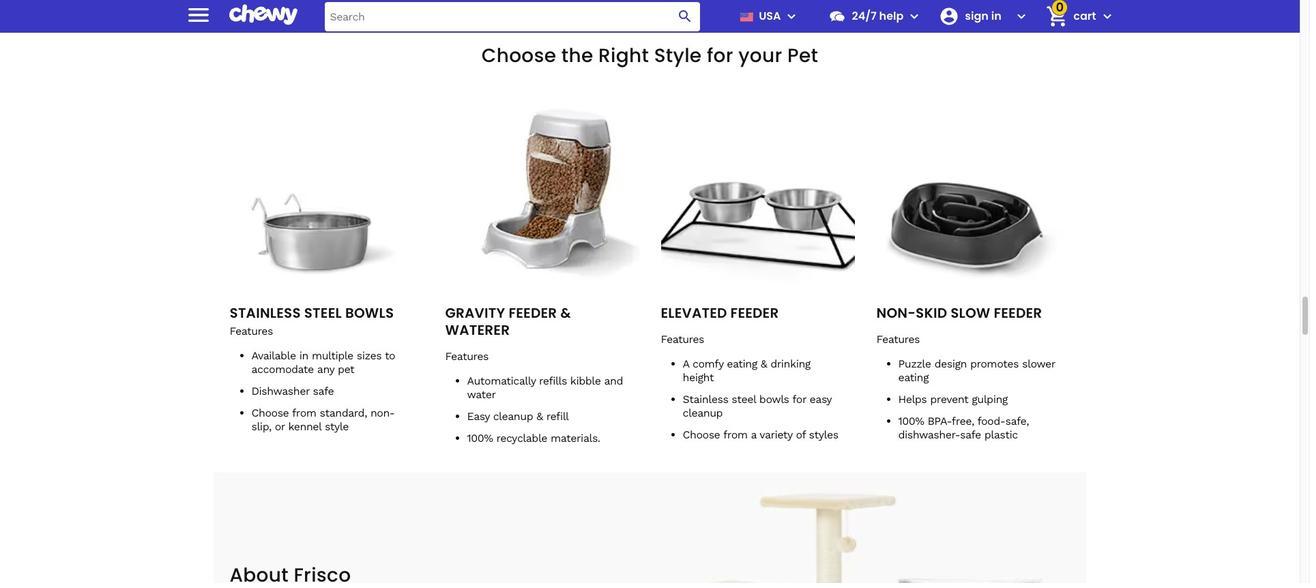 Task type: vqa. For each thing, say whether or not it's contained in the screenshot.


Task type: describe. For each thing, give the bounding box(es) containing it.
from for steel
[[292, 407, 316, 420]]

waterer
[[445, 321, 510, 340]]

gravity feeder & waterer
[[445, 304, 571, 340]]

& inside a comfy eating & drinking height
[[761, 358, 767, 371]]

chewy home image
[[229, 0, 297, 30]]

stainless steel bowls
[[230, 304, 394, 323]]

& for gravity feeder & waterer
[[561, 304, 571, 323]]

chewy support image
[[829, 8, 847, 25]]

choose for stainless steel bowls
[[252, 407, 289, 420]]

standard,
[[320, 407, 367, 420]]

bowls
[[345, 304, 394, 323]]

promotes
[[971, 358, 1019, 371]]

dishwasher-
[[899, 429, 960, 442]]

help menu image
[[907, 8, 923, 25]]

features for gravity feeder & waterer
[[445, 350, 489, 363]]

refills
[[539, 375, 567, 388]]

gulping
[[972, 393, 1008, 406]]

right
[[599, 43, 649, 69]]

0 horizontal spatial cleanup
[[493, 411, 533, 423]]

menu image
[[185, 1, 212, 28]]

water
[[467, 389, 496, 402]]

sign
[[965, 8, 989, 24]]

non-
[[371, 407, 395, 420]]

3 feeder from the left
[[994, 304, 1042, 323]]

feeder for gravity
[[509, 304, 557, 323]]

eating inside 'puzzle design promotes slower eating'
[[899, 372, 929, 385]]

items image
[[1045, 4, 1070, 28]]

cart menu image
[[1099, 8, 1116, 25]]

prevent
[[930, 393, 969, 406]]

Product search field
[[325, 2, 701, 31]]

menu image
[[784, 8, 800, 25]]

usa button
[[735, 0, 800, 33]]

& for easy cleanup & refill
[[537, 411, 543, 423]]

24/7
[[852, 8, 877, 24]]

gravity
[[445, 304, 505, 323]]

to
[[385, 350, 395, 363]]

and
[[604, 375, 623, 388]]

kennel
[[288, 421, 321, 434]]

style
[[654, 43, 702, 69]]

help
[[880, 8, 904, 24]]

dishwasher safe
[[252, 385, 334, 398]]

refill
[[546, 411, 569, 423]]

feeder for elevated
[[731, 304, 779, 323]]

0 vertical spatial choose
[[482, 43, 556, 69]]

stainless
[[230, 304, 301, 323]]

a
[[751, 429, 757, 442]]

puzzle
[[899, 358, 931, 371]]

cart link
[[1041, 0, 1097, 33]]

24/7 help
[[852, 8, 904, 24]]

usa
[[759, 8, 781, 24]]

your
[[739, 43, 783, 69]]

100% for gravity feeder & waterer
[[467, 432, 493, 445]]

features for elevated feeder
[[661, 333, 704, 346]]

helps
[[899, 393, 927, 406]]

recyclable
[[496, 432, 547, 445]]

submit search image
[[677, 8, 694, 25]]

bowls
[[760, 393, 789, 406]]

style
[[325, 421, 349, 434]]

automatically refills kibble and water
[[467, 375, 623, 402]]

Search text field
[[325, 2, 701, 31]]

easy
[[467, 411, 490, 423]]

or
[[275, 421, 285, 434]]

variety
[[760, 429, 793, 442]]

stainless steel bowls for easy cleanup
[[683, 393, 832, 420]]



Task type: locate. For each thing, give the bounding box(es) containing it.
pet
[[338, 363, 354, 376]]

features for stainless steel bowls
[[230, 325, 273, 338]]

choose from standard, non- slip, or kennel style
[[252, 407, 395, 434]]

eating right comfy
[[727, 358, 757, 371]]

comfy
[[693, 358, 724, 371]]

sign in
[[965, 8, 1002, 24]]

1 vertical spatial for
[[793, 393, 806, 406]]

any
[[317, 363, 334, 376]]

multiple
[[312, 350, 353, 363]]

cart
[[1074, 8, 1097, 24]]

2 horizontal spatial feeder
[[994, 304, 1042, 323]]

100% down helps
[[899, 415, 924, 428]]

100% recyclable materials.
[[467, 432, 600, 445]]

available in multiple sizes to accomodate any pet
[[252, 350, 395, 376]]

100%
[[899, 415, 924, 428], [467, 432, 493, 445]]

choose inside choose from standard, non- slip, or kennel style
[[252, 407, 289, 420]]

cleanup down stainless
[[683, 407, 723, 420]]

in
[[299, 350, 308, 363]]

0 horizontal spatial 100%
[[467, 432, 493, 445]]

choose from a variety of styles
[[683, 429, 839, 442]]

choose the right style for your pet
[[482, 43, 819, 69]]

0 horizontal spatial from
[[292, 407, 316, 420]]

account menu image
[[1014, 8, 1030, 25]]

slip,
[[252, 421, 271, 434]]

sign in link
[[934, 0, 1011, 33]]

safe down "free,"
[[960, 429, 981, 442]]

1 vertical spatial choose
[[252, 407, 289, 420]]

cleanup
[[683, 407, 723, 420], [493, 411, 533, 423]]

0 vertical spatial from
[[292, 407, 316, 420]]

24/7 help link
[[823, 0, 904, 33]]

easy cleanup & refill
[[467, 411, 569, 423]]

0 vertical spatial 100%
[[899, 415, 924, 428]]

features down "stainless"
[[230, 325, 273, 338]]

free,
[[952, 415, 974, 428]]

skid
[[916, 304, 948, 323]]

1 vertical spatial eating
[[899, 372, 929, 385]]

choose down product "search field"
[[482, 43, 556, 69]]

puzzle design promotes slower eating
[[899, 358, 1055, 385]]

slow
[[951, 304, 991, 323]]

for left the your
[[707, 43, 734, 69]]

safe
[[313, 385, 334, 398], [960, 429, 981, 442]]

0 vertical spatial for
[[707, 43, 734, 69]]

eating
[[727, 358, 757, 371], [899, 372, 929, 385]]

feeder inside gravity feeder & waterer
[[509, 304, 557, 323]]

slower
[[1022, 358, 1055, 371]]

choose
[[482, 43, 556, 69], [252, 407, 289, 420], [683, 429, 720, 442]]

1 horizontal spatial from
[[724, 429, 748, 442]]

accomodate
[[252, 363, 314, 376]]

drinking
[[771, 358, 811, 371]]

0 horizontal spatial choose
[[252, 407, 289, 420]]

automatically
[[467, 375, 536, 388]]

& inside gravity feeder & waterer
[[561, 304, 571, 323]]

feeder
[[509, 304, 557, 323], [731, 304, 779, 323], [994, 304, 1042, 323]]

2 vertical spatial &
[[537, 411, 543, 423]]

100% down 'easy'
[[467, 432, 493, 445]]

choose for elevated feeder
[[683, 429, 720, 442]]

100% bpa-free, food-safe, dishwasher-safe plastic
[[899, 415, 1029, 442]]

feeder up a comfy eating & drinking height
[[731, 304, 779, 323]]

100% inside 100% bpa-free, food-safe, dishwasher-safe plastic
[[899, 415, 924, 428]]

kibble
[[570, 375, 601, 388]]

1 horizontal spatial &
[[561, 304, 571, 323]]

a comfy eating & drinking height
[[683, 358, 811, 385]]

elevated feeder
[[661, 304, 779, 323]]

in
[[992, 8, 1002, 24]]

0 vertical spatial eating
[[727, 358, 757, 371]]

0 horizontal spatial feeder
[[509, 304, 557, 323]]

feeder right gravity
[[509, 304, 557, 323]]

1 feeder from the left
[[509, 304, 557, 323]]

the
[[562, 43, 593, 69]]

1 vertical spatial from
[[724, 429, 748, 442]]

1 horizontal spatial for
[[793, 393, 806, 406]]

features down waterer
[[445, 350, 489, 363]]

0 horizontal spatial &
[[537, 411, 543, 423]]

stainless
[[683, 393, 729, 406]]

0 vertical spatial safe
[[313, 385, 334, 398]]

1 horizontal spatial cleanup
[[683, 407, 723, 420]]

from
[[292, 407, 316, 420], [724, 429, 748, 442]]

0 vertical spatial &
[[561, 304, 571, 323]]

from up kennel at left
[[292, 407, 316, 420]]

for
[[707, 43, 734, 69], [793, 393, 806, 406]]

1 horizontal spatial choose
[[482, 43, 556, 69]]

of
[[796, 429, 806, 442]]

bpa-
[[928, 415, 952, 428]]

design
[[935, 358, 967, 371]]

1 horizontal spatial 100%
[[899, 415, 924, 428]]

0 horizontal spatial safe
[[313, 385, 334, 398]]

1 horizontal spatial feeder
[[731, 304, 779, 323]]

features for non-skid slow feeder
[[877, 333, 920, 346]]

choose up slip,
[[252, 407, 289, 420]]

1 vertical spatial 100%
[[467, 432, 493, 445]]

from inside choose from standard, non- slip, or kennel style
[[292, 407, 316, 420]]

food-
[[978, 415, 1006, 428]]

non-
[[877, 304, 916, 323]]

0 horizontal spatial eating
[[727, 358, 757, 371]]

choose down stainless
[[683, 429, 720, 442]]

2 horizontal spatial &
[[761, 358, 767, 371]]

steel
[[732, 393, 756, 406]]

steel
[[304, 304, 342, 323]]

safe,
[[1006, 415, 1029, 428]]

a
[[683, 358, 689, 371]]

height
[[683, 372, 714, 385]]

easy
[[810, 393, 832, 406]]

eating inside a comfy eating & drinking height
[[727, 358, 757, 371]]

2 vertical spatial choose
[[683, 429, 720, 442]]

from left a
[[724, 429, 748, 442]]

elevated
[[661, 304, 727, 323]]

helps prevent gulping
[[899, 393, 1008, 406]]

safe down any
[[313, 385, 334, 398]]

materials.
[[551, 432, 600, 445]]

styles
[[809, 429, 839, 442]]

1 vertical spatial safe
[[960, 429, 981, 442]]

&
[[561, 304, 571, 323], [761, 358, 767, 371], [537, 411, 543, 423]]

eating down puzzle
[[899, 372, 929, 385]]

feeder right slow
[[994, 304, 1042, 323]]

safe inside 100% bpa-free, food-safe, dishwasher-safe plastic
[[960, 429, 981, 442]]

from for feeder
[[724, 429, 748, 442]]

1 vertical spatial &
[[761, 358, 767, 371]]

1 horizontal spatial safe
[[960, 429, 981, 442]]

available
[[252, 350, 296, 363]]

cleanup up recyclable
[[493, 411, 533, 423]]

1 horizontal spatial eating
[[899, 372, 929, 385]]

0 horizontal spatial for
[[707, 43, 734, 69]]

sizes
[[357, 350, 382, 363]]

pet
[[788, 43, 819, 69]]

features
[[230, 325, 273, 338], [661, 333, 704, 346], [877, 333, 920, 346], [445, 350, 489, 363]]

features up a
[[661, 333, 704, 346]]

plastic
[[985, 429, 1018, 442]]

2 feeder from the left
[[731, 304, 779, 323]]

dishwasher
[[252, 385, 310, 398]]

for left easy
[[793, 393, 806, 406]]

for inside stainless steel bowls for easy cleanup
[[793, 393, 806, 406]]

cleanup inside stainless steel bowls for easy cleanup
[[683, 407, 723, 420]]

features down non-
[[877, 333, 920, 346]]

non-skid slow feeder
[[877, 304, 1042, 323]]

2 horizontal spatial choose
[[683, 429, 720, 442]]

100% for non-skid slow feeder
[[899, 415, 924, 428]]



